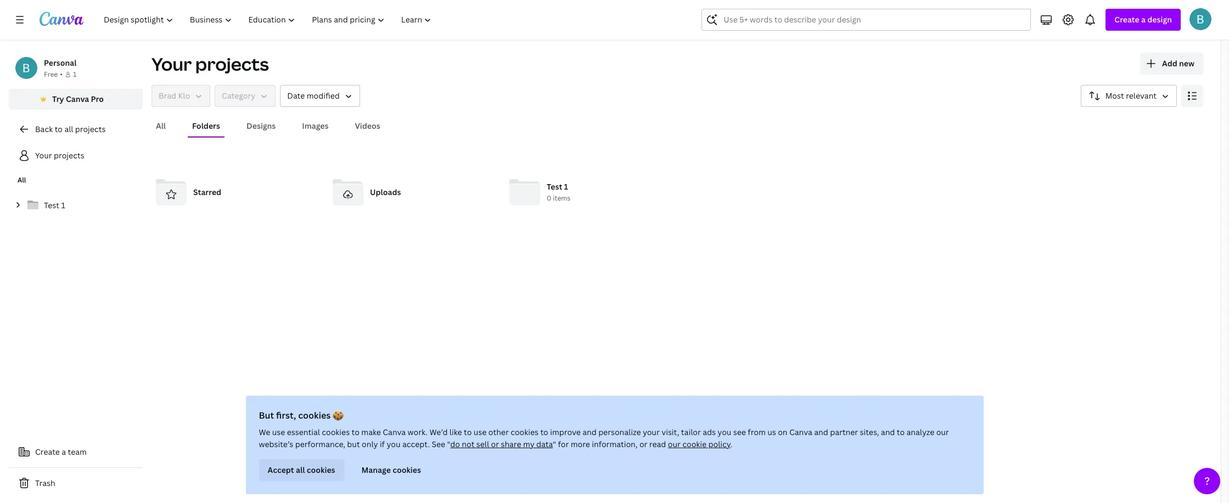 Task type: vqa. For each thing, say whether or not it's contained in the screenshot.
do on the left of the page
yes



Task type: describe. For each thing, give the bounding box(es) containing it.
uploads link
[[328, 173, 496, 212]]

2 vertical spatial projects
[[54, 150, 84, 161]]

modified
[[307, 91, 340, 101]]

test for test 1
[[44, 200, 59, 211]]

pro
[[91, 94, 104, 104]]

back to all projects link
[[9, 119, 143, 141]]

we
[[259, 428, 270, 438]]

work.
[[408, 428, 428, 438]]

other
[[488, 428, 509, 438]]

cookie
[[683, 440, 707, 450]]

do
[[450, 440, 460, 450]]

our inside we use essential cookies to make canva work. we'd like to use other cookies to improve and personalize your visit, tailor ads you see from us on canva and partner sites, and to analyze our website's performance, but only if you accept. see "
[[936, 428, 949, 438]]

create for create a team
[[35, 447, 60, 458]]

accept all cookies
[[268, 466, 335, 476]]

website's
[[259, 440, 293, 450]]

for
[[558, 440, 569, 450]]

back to all projects
[[35, 124, 106, 135]]

0 horizontal spatial our
[[668, 440, 681, 450]]

your projects link
[[9, 145, 143, 167]]

Date modified button
[[280, 85, 360, 107]]

uploads
[[370, 187, 401, 198]]

images button
[[298, 116, 333, 137]]

starred
[[193, 187, 221, 198]]

images
[[302, 121, 329, 131]]

2 or from the left
[[640, 440, 648, 450]]

most
[[1106, 91, 1124, 101]]

more
[[571, 440, 590, 450]]

trash link
[[9, 473, 143, 495]]

we use essential cookies to make canva work. we'd like to use other cookies to improve and personalize your visit, tailor ads you see from us on canva and partner sites, and to analyze our website's performance, but only if you accept. see "
[[259, 428, 949, 450]]

brad klo
[[159, 91, 190, 101]]

test 1
[[44, 200, 65, 211]]

our cookie policy link
[[668, 440, 731, 450]]

if
[[380, 440, 385, 450]]

all inside "link"
[[64, 124, 73, 135]]

but first, cookies 🍪 dialog
[[246, 396, 984, 495]]

folders button
[[188, 116, 225, 137]]

test for test 1 0 items
[[547, 182, 562, 192]]

add new button
[[1140, 53, 1203, 75]]

category
[[222, 91, 255, 101]]

1 vertical spatial your projects
[[35, 150, 84, 161]]

Sort by button
[[1081, 85, 1177, 107]]

1 for test 1 0 items
[[564, 182, 568, 192]]

personal
[[44, 58, 77, 68]]

add
[[1162, 58, 1177, 69]]

from
[[748, 428, 766, 438]]

but first, cookies 🍪
[[259, 410, 344, 422]]

0 vertical spatial projects
[[195, 52, 269, 76]]

3 and from the left
[[881, 428, 895, 438]]

information,
[[592, 440, 638, 450]]

klo
[[178, 91, 190, 101]]

accept.
[[402, 440, 430, 450]]

free
[[44, 70, 58, 79]]

cookies down performance,
[[307, 466, 335, 476]]

brad klo image
[[1190, 8, 1212, 30]]

all button
[[152, 116, 170, 137]]

canva inside button
[[66, 94, 89, 104]]

folders
[[192, 121, 220, 131]]

my
[[523, 440, 535, 450]]

not
[[462, 440, 475, 450]]

1 horizontal spatial canva
[[383, 428, 406, 438]]

improve
[[550, 428, 581, 438]]

visit,
[[662, 428, 679, 438]]

1 horizontal spatial 1
[[73, 70, 76, 79]]

test 1 link
[[9, 194, 143, 217]]

projects inside "link"
[[75, 124, 106, 135]]

ads
[[703, 428, 716, 438]]

to right like
[[464, 428, 472, 438]]

create a design button
[[1106, 9, 1181, 31]]

manage
[[362, 466, 391, 476]]

accept all cookies button
[[259, 460, 344, 482]]

cookies down 'accept.' on the left bottom
[[393, 466, 421, 476]]

1 horizontal spatial your projects
[[152, 52, 269, 76]]

personalize
[[598, 428, 641, 438]]

1 for test 1
[[61, 200, 65, 211]]

brad
[[159, 91, 176, 101]]

trash
[[35, 479, 55, 489]]

date modified
[[287, 91, 340, 101]]

manage cookies
[[362, 466, 421, 476]]

test 1 0 items
[[547, 182, 571, 203]]

do not sell or share my data link
[[450, 440, 553, 450]]

Owner button
[[152, 85, 210, 107]]

" inside we use essential cookies to make canva work. we'd like to use other cookies to improve and personalize your visit, tailor ads you see from us on canva and partner sites, and to analyze our website's performance, but only if you accept. see "
[[447, 440, 450, 450]]

us
[[768, 428, 776, 438]]

try canva pro button
[[9, 89, 143, 110]]

1 vertical spatial you
[[387, 440, 400, 450]]

partner
[[830, 428, 858, 438]]

on
[[778, 428, 788, 438]]

do not sell or share my data " for more information, or read our cookie policy .
[[450, 440, 733, 450]]

see
[[733, 428, 746, 438]]

try canva pro
[[52, 94, 104, 104]]

1 horizontal spatial you
[[718, 428, 731, 438]]

to left analyze
[[897, 428, 905, 438]]

essential
[[287, 428, 320, 438]]



Task type: locate. For each thing, give the bounding box(es) containing it.
canva right try
[[66, 94, 89, 104]]

a left design
[[1141, 14, 1146, 25]]

and left partner
[[814, 428, 828, 438]]

but
[[347, 440, 360, 450]]

1 up items
[[564, 182, 568, 192]]

" left for
[[553, 440, 556, 450]]

only
[[362, 440, 378, 450]]

like
[[450, 428, 462, 438]]

our right analyze
[[936, 428, 949, 438]]

" right see on the bottom left of the page
[[447, 440, 450, 450]]

design
[[1148, 14, 1172, 25]]

items
[[553, 194, 571, 203]]

1 horizontal spatial your
[[152, 52, 192, 76]]

create inside create a team button
[[35, 447, 60, 458]]

test
[[547, 182, 562, 192], [44, 200, 59, 211]]

2 horizontal spatial and
[[881, 428, 895, 438]]

1 horizontal spatial all
[[156, 121, 166, 131]]

date
[[287, 91, 305, 101]]

projects down back to all projects
[[54, 150, 84, 161]]

0 vertical spatial your
[[152, 52, 192, 76]]

1 vertical spatial test
[[44, 200, 59, 211]]

cookies up "essential"
[[298, 410, 331, 422]]

0 vertical spatial you
[[718, 428, 731, 438]]

2 horizontal spatial 1
[[564, 182, 568, 192]]

create for create a design
[[1115, 14, 1140, 25]]

1 horizontal spatial all
[[296, 466, 305, 476]]

or left read
[[640, 440, 648, 450]]

top level navigation element
[[97, 9, 441, 31]]

0 vertical spatial test
[[547, 182, 562, 192]]

a
[[1141, 14, 1146, 25], [62, 447, 66, 458]]

sites,
[[860, 428, 879, 438]]

read
[[649, 440, 666, 450]]

create a team button
[[9, 442, 143, 464]]

designs button
[[242, 116, 280, 137]]

to right 'back'
[[55, 124, 63, 135]]

0 vertical spatial create
[[1115, 14, 1140, 25]]

to up data
[[540, 428, 548, 438]]

our down visit,
[[668, 440, 681, 450]]

see
[[432, 440, 445, 450]]

relevant
[[1126, 91, 1157, 101]]

and
[[583, 428, 597, 438], [814, 428, 828, 438], [881, 428, 895, 438]]

1 down your projects link
[[61, 200, 65, 211]]

and up do not sell or share my data " for more information, or read our cookie policy . at the bottom of page
[[583, 428, 597, 438]]

all inside 'button'
[[156, 121, 166, 131]]

a left team
[[62, 447, 66, 458]]

you
[[718, 428, 731, 438], [387, 440, 400, 450]]

accept
[[268, 466, 294, 476]]

all right accept
[[296, 466, 305, 476]]

a inside create a team button
[[62, 447, 66, 458]]

canva
[[66, 94, 89, 104], [383, 428, 406, 438], [789, 428, 812, 438]]

1 and from the left
[[583, 428, 597, 438]]

0 horizontal spatial a
[[62, 447, 66, 458]]

your projects down back to all projects
[[35, 150, 84, 161]]

starred link
[[152, 173, 320, 212]]

1 horizontal spatial use
[[474, 428, 487, 438]]

to inside "link"
[[55, 124, 63, 135]]

use
[[272, 428, 285, 438], [474, 428, 487, 438]]

data
[[536, 440, 553, 450]]

0 vertical spatial a
[[1141, 14, 1146, 25]]

Category button
[[215, 85, 276, 107]]

0 horizontal spatial create
[[35, 447, 60, 458]]

1 " from the left
[[447, 440, 450, 450]]

2 horizontal spatial canva
[[789, 428, 812, 438]]

projects up category
[[195, 52, 269, 76]]

use up the sell
[[474, 428, 487, 438]]

and right sites,
[[881, 428, 895, 438]]

you up policy
[[718, 428, 731, 438]]

create left design
[[1115, 14, 1140, 25]]

1 horizontal spatial a
[[1141, 14, 1146, 25]]

1 inside test 1 0 items
[[564, 182, 568, 192]]

your projects up klo
[[152, 52, 269, 76]]

0 vertical spatial our
[[936, 428, 949, 438]]

1 vertical spatial all
[[18, 176, 26, 185]]

first,
[[276, 410, 296, 422]]

1 or from the left
[[491, 440, 499, 450]]

0 vertical spatial 1
[[73, 70, 76, 79]]

0 horizontal spatial test
[[44, 200, 59, 211]]

new
[[1179, 58, 1195, 69]]

0 horizontal spatial canva
[[66, 94, 89, 104]]

1 right •
[[73, 70, 76, 79]]

0 vertical spatial all
[[64, 124, 73, 135]]

1 horizontal spatial "
[[553, 440, 556, 450]]

or right the sell
[[491, 440, 499, 450]]

create a design
[[1115, 14, 1172, 25]]

0 horizontal spatial and
[[583, 428, 597, 438]]

🍪
[[333, 410, 344, 422]]

cookies
[[298, 410, 331, 422], [322, 428, 350, 438], [511, 428, 539, 438], [307, 466, 335, 476], [393, 466, 421, 476]]

•
[[60, 70, 63, 79]]

0 vertical spatial your projects
[[152, 52, 269, 76]]

to up but
[[352, 428, 360, 438]]

cookies up my
[[511, 428, 539, 438]]

canva up if
[[383, 428, 406, 438]]

cookies down 🍪
[[322, 428, 350, 438]]

1 vertical spatial our
[[668, 440, 681, 450]]

manage cookies button
[[353, 460, 430, 482]]

create a team
[[35, 447, 87, 458]]

free •
[[44, 70, 63, 79]]

tailor
[[681, 428, 701, 438]]

0
[[547, 194, 551, 203]]

back
[[35, 124, 53, 135]]

designs
[[247, 121, 276, 131]]

0 horizontal spatial use
[[272, 428, 285, 438]]

projects up your projects link
[[75, 124, 106, 135]]

all right 'back'
[[64, 124, 73, 135]]

1 horizontal spatial and
[[814, 428, 828, 438]]

1 vertical spatial your
[[35, 150, 52, 161]]

you right if
[[387, 440, 400, 450]]

1 vertical spatial create
[[35, 447, 60, 458]]

1 vertical spatial projects
[[75, 124, 106, 135]]

to
[[55, 124, 63, 135], [352, 428, 360, 438], [464, 428, 472, 438], [540, 428, 548, 438], [897, 428, 905, 438]]

1 horizontal spatial or
[[640, 440, 648, 450]]

0 horizontal spatial 1
[[61, 200, 65, 211]]

canva right on
[[789, 428, 812, 438]]

performance,
[[295, 440, 345, 450]]

test inside test 1 0 items
[[547, 182, 562, 192]]

2 " from the left
[[553, 440, 556, 450]]

team
[[68, 447, 87, 458]]

try
[[52, 94, 64, 104]]

make
[[361, 428, 381, 438]]

1
[[73, 70, 76, 79], [564, 182, 568, 192], [61, 200, 65, 211]]

2 and from the left
[[814, 428, 828, 438]]

your
[[152, 52, 192, 76], [35, 150, 52, 161]]

policy
[[709, 440, 731, 450]]

videos
[[355, 121, 380, 131]]

a for team
[[62, 447, 66, 458]]

your projects
[[152, 52, 269, 76], [35, 150, 84, 161]]

0 vertical spatial all
[[156, 121, 166, 131]]

1 vertical spatial 1
[[564, 182, 568, 192]]

a for design
[[1141, 14, 1146, 25]]

create
[[1115, 14, 1140, 25], [35, 447, 60, 458]]

create left team
[[35, 447, 60, 458]]

.
[[731, 440, 733, 450]]

sell
[[476, 440, 489, 450]]

all
[[156, 121, 166, 131], [18, 176, 26, 185]]

0 horizontal spatial or
[[491, 440, 499, 450]]

but
[[259, 410, 274, 422]]

create inside create a design dropdown button
[[1115, 14, 1140, 25]]

all inside button
[[296, 466, 305, 476]]

most relevant
[[1106, 91, 1157, 101]]

0 horizontal spatial "
[[447, 440, 450, 450]]

videos button
[[351, 116, 385, 137]]

a inside create a design dropdown button
[[1141, 14, 1146, 25]]

your
[[643, 428, 660, 438]]

2 use from the left
[[474, 428, 487, 438]]

our
[[936, 428, 949, 438], [668, 440, 681, 450]]

1 vertical spatial a
[[62, 447, 66, 458]]

add new
[[1162, 58, 1195, 69]]

or
[[491, 440, 499, 450], [640, 440, 648, 450]]

1 horizontal spatial create
[[1115, 14, 1140, 25]]

1 use from the left
[[272, 428, 285, 438]]

your up brad klo
[[152, 52, 192, 76]]

Search search field
[[724, 9, 1009, 30]]

1 horizontal spatial our
[[936, 428, 949, 438]]

analyze
[[907, 428, 935, 438]]

1 horizontal spatial test
[[547, 182, 562, 192]]

0 horizontal spatial you
[[387, 440, 400, 450]]

share
[[501, 440, 521, 450]]

None search field
[[702, 9, 1031, 31]]

your down 'back'
[[35, 150, 52, 161]]

2 vertical spatial 1
[[61, 200, 65, 211]]

0 horizontal spatial all
[[18, 176, 26, 185]]

0 horizontal spatial your projects
[[35, 150, 84, 161]]

1 vertical spatial all
[[296, 466, 305, 476]]

0 horizontal spatial all
[[64, 124, 73, 135]]

use up the website's
[[272, 428, 285, 438]]

0 horizontal spatial your
[[35, 150, 52, 161]]



